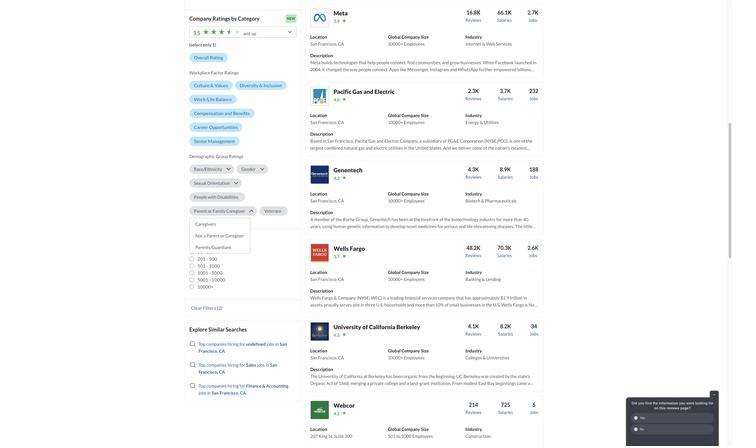 Task type: describe. For each thing, give the bounding box(es) containing it.
searches
[[226, 327, 247, 333]]

university of california berkeley image
[[310, 323, 329, 341]]

on
[[654, 407, 659, 411]]

3.7
[[334, 254, 340, 260]]

management
[[208, 138, 235, 144]]

energy
[[466, 120, 479, 125]]

san inside top companies hiring for finance & accounting jobs in san francisco, ca
[[212, 391, 219, 396]]

3.7k salaries
[[498, 88, 513, 101]]

finance
[[246, 384, 261, 389]]

description for genentech
[[310, 210, 333, 215]]

to inside description meta builds technologies that help people connect, find communities, and grow businesses. when facebook launched in 2004, it changed the way people connect. apps like messenger, instagram and whatsapp further empowered billions around the world. now, meta is moving beyond 2d screens toward immersive experiences like augmented and virtual reality to help build the next evolution in social technology.
[[324, 81, 328, 86]]

billions
[[517, 67, 531, 72]]

0 vertical spatial ratings
[[213, 15, 230, 22]]

0 vertical spatial people
[[377, 60, 390, 65]]

1 vertical spatial meta
[[310, 60, 321, 65]]

employees inside global company size 501 to 1000 employees
[[412, 434, 433, 439]]

0 vertical spatial parent
[[194, 209, 207, 214]]

san francisco, ca for undefined
[[199, 342, 287, 354]]

new
[[287, 16, 295, 21]]

1 vertical spatial caregiver
[[225, 233, 244, 239]]

0 vertical spatial 1000
[[209, 263, 220, 269]]

family
[[213, 209, 225, 214]]

- for 5001
[[209, 277, 211, 283]]

information
[[659, 402, 678, 406]]

10000+ for wells fargo
[[388, 277, 403, 282]]

construction
[[466, 434, 491, 439]]

& inside the industry energy & utilities
[[480, 120, 483, 125]]

whatsapp
[[458, 67, 478, 72]]

undefined
[[246, 342, 266, 347]]

2d
[[400, 74, 406, 79]]

and up instagram
[[442, 60, 449, 65]]

it
[[322, 67, 325, 72]]

location for university of california berkeley
[[310, 349, 327, 354]]

jobs for sales
[[257, 363, 265, 368]]

size for meta
[[421, 34, 429, 40]]

senior management button
[[189, 137, 240, 146]]

48.2k
[[467, 245, 480, 251]]

industry for pacific gas and electric
[[466, 113, 482, 118]]

8.9k
[[500, 166, 511, 173]]

4.2 for webcor
[[334, 411, 340, 417]]

description for wells fargo
[[310, 289, 333, 294]]

8.2k
[[500, 324, 511, 330]]

501 inside global company size 501 to 1000 employees
[[388, 434, 396, 439]]

messenger,
[[407, 67, 429, 72]]

parents/guardians
[[195, 245, 231, 250]]

for for finance & accounting
[[240, 384, 245, 389]]

jobs for pacific gas and electric
[[530, 96, 538, 101]]

industry colleges & universities
[[466, 349, 510, 361]]

way
[[350, 67, 358, 72]]

career
[[194, 125, 208, 130]]

0 vertical spatial caregiver
[[226, 209, 245, 214]]

san francisco, ca for sales
[[199, 363, 277, 375]]

188 jobs
[[529, 166, 538, 180]]

hiring for undefined
[[228, 342, 239, 347]]

jobs for genentech
[[530, 175, 538, 180]]

4.1k
[[468, 324, 479, 330]]

and up
[[243, 31, 256, 36]]

electric
[[375, 88, 395, 95]]

page?
[[680, 407, 691, 411]]

10000+ for meta
[[388, 41, 403, 47]]

by
[[231, 15, 237, 22]]

only
[[203, 42, 211, 47]]

looking
[[695, 402, 708, 406]]

16.8k reviews
[[466, 9, 481, 23]]

webcor image
[[310, 401, 329, 420]]

companies for top companies hiring for finance & accounting jobs in san francisco, ca
[[206, 384, 227, 389]]

wells fargo image
[[310, 244, 329, 263]]

2.3k reviews
[[466, 88, 481, 101]]

king
[[319, 434, 328, 439]]

the inside did you find the information you were looking for on this reviews page?
[[653, 402, 658, 406]]

explore
[[189, 327, 207, 333]]

501 - 1000
[[197, 263, 220, 269]]

3.9
[[334, 19, 340, 24]]

0 horizontal spatial like
[[400, 67, 407, 72]]

employees for pacific gas and electric
[[404, 120, 425, 125]]

salaries for wells fargo
[[497, 253, 512, 258]]

66.1k
[[498, 9, 512, 16]]

facebook
[[495, 60, 514, 65]]

& left inclusion
[[259, 83, 263, 88]]

compensation and benefits button
[[189, 109, 255, 118]]

1 vertical spatial help
[[328, 81, 337, 86]]

companies for top companies hiring for undefined jobs in
[[206, 342, 227, 347]]

location san francisco, ca for genentech
[[310, 191, 344, 204]]

2 horizontal spatial meta
[[356, 74, 366, 79]]

california
[[369, 324, 395, 331]]

size for university of california berkeley
[[421, 349, 429, 354]]

filters
[[203, 306, 216, 311]]

race/ethnicity
[[194, 167, 222, 172]]

500
[[209, 256, 217, 262]]

overall rating
[[194, 55, 223, 60]]

compensation and benefits
[[194, 111, 250, 116]]

toward
[[422, 74, 436, 79]]

industry construction
[[466, 427, 491, 439]]

ratings for group
[[229, 154, 243, 159]]

salaries for genentech
[[498, 175, 513, 180]]

10000+ for pacific gas and electric
[[388, 120, 403, 125]]

top companies hiring for undefined jobs in
[[199, 342, 280, 347]]

empowered
[[494, 67, 517, 72]]

veterans
[[264, 209, 281, 214]]

5000
[[212, 270, 222, 276]]

reviews for webcor
[[466, 410, 481, 416]]

industry energy & utilities
[[466, 113, 499, 125]]

(select only 1)
[[189, 42, 216, 47]]

global for genentech
[[388, 191, 401, 197]]

2004,
[[310, 67, 321, 72]]

genentech image
[[310, 166, 329, 184]]

reviews for pacific gas and electric
[[466, 96, 481, 101]]

instagram
[[430, 67, 449, 72]]

overall
[[194, 55, 209, 60]]

location for meta
[[310, 34, 327, 40]]

immersive
[[437, 74, 457, 79]]

& inside the industry internet & web services
[[482, 41, 485, 47]]

size for genentech
[[421, 191, 429, 197]]

services
[[496, 41, 512, 47]]

not a parent or caregiver
[[195, 233, 244, 239]]

jobs for wells fargo
[[529, 253, 537, 258]]

reviews for meta
[[466, 17, 481, 23]]

5
[[533, 402, 536, 409]]

1 horizontal spatial meta
[[334, 10, 348, 17]]

reviews for university of california berkeley
[[466, 332, 481, 337]]

technology.
[[399, 81, 421, 86]]

- for 51
[[204, 249, 205, 255]]

the down it
[[325, 74, 331, 79]]

and down grow
[[450, 67, 457, 72]]

4.3
[[334, 333, 340, 338]]

pacific
[[334, 88, 351, 95]]

2.6k
[[528, 245, 538, 251]]

company for genentech
[[402, 191, 420, 197]]

company for meta
[[402, 34, 420, 40]]

up
[[251, 31, 256, 36]]

2.6k jobs
[[528, 245, 538, 258]]

1 horizontal spatial or
[[220, 233, 225, 239]]

opportunities
[[209, 125, 238, 130]]

ratings for factor
[[224, 70, 239, 75]]

location 207 king st. suite 300
[[310, 427, 352, 439]]

the down technologies
[[343, 67, 349, 72]]

company for pacific gas and electric
[[402, 113, 420, 118]]

this
[[660, 407, 666, 411]]

global for meta
[[388, 34, 401, 40]]

employees for meta
[[404, 41, 425, 47]]

senior
[[194, 138, 207, 144]]

sales
[[246, 363, 256, 368]]

51 - 200
[[197, 249, 214, 255]]

0 vertical spatial help
[[368, 60, 376, 65]]

find inside description meta builds technologies that help people connect, find communities, and grow businesses. when facebook launched in 2004, it changed the way people connect. apps like messenger, instagram and whatsapp further empowered billions around the world. now, meta is moving beyond 2d screens toward immersive experiences like augmented and virtual reality to help build the next evolution in social technology.
[[407, 60, 415, 65]]

10000+ for university of california berkeley
[[388, 356, 403, 361]]

2.3k
[[468, 88, 479, 94]]

caregivers
[[195, 222, 216, 227]]

size for wells fargo
[[421, 270, 429, 275]]

for inside did you find the information you were looking for on this reviews page?
[[709, 402, 713, 406]]

wells
[[334, 245, 349, 252]]

0 vertical spatial or
[[208, 209, 212, 214]]

industry for university of california berkeley
[[466, 349, 482, 354]]

global company size
[[189, 235, 238, 241]]

industry banking & lending
[[466, 270, 501, 282]]

salaries for meta
[[497, 17, 512, 23]]

of
[[362, 324, 368, 331]]

- for 1
[[201, 242, 203, 248]]

career opportunities
[[194, 125, 238, 130]]

no
[[640, 428, 644, 432]]

augmented
[[489, 74, 510, 79]]

global company size 10000+ employees for meta
[[388, 34, 429, 47]]

214 reviews
[[466, 402, 481, 416]]

and inside button
[[225, 111, 232, 116]]

reviews for genentech
[[466, 175, 481, 180]]

utilities
[[484, 120, 499, 125]]



Task type: locate. For each thing, give the bounding box(es) containing it.
- down "201 - 500"
[[206, 263, 208, 269]]

businesses.
[[461, 60, 482, 65]]

& inside industry biotech & pharmaceuticals
[[481, 198, 484, 204]]

top inside top companies hiring for finance & accounting jobs in san francisco, ca
[[199, 384, 206, 389]]

web
[[486, 41, 495, 47]]

top for top companies hiring for undefined jobs in
[[199, 342, 206, 347]]

description inside description meta builds technologies that help people connect, find communities, and grow businesses. when facebook launched in 2004, it changed the way people connect. apps like messenger, instagram and whatsapp further empowered billions around the world. now, meta is moving beyond 2d screens toward immersive experiences like augmented and virtual reality to help build the next evolution in social technology.
[[310, 53, 333, 58]]

232 jobs
[[529, 88, 538, 101]]

2 vertical spatial companies
[[206, 384, 227, 389]]

reviews down "214"
[[466, 410, 481, 416]]

3 industry from the top
[[466, 191, 482, 197]]

3 reviews from the top
[[466, 175, 481, 180]]

1 vertical spatial top
[[199, 363, 206, 368]]

location for pacific gas and electric
[[310, 113, 327, 118]]

industry up banking
[[466, 270, 482, 275]]

& left values
[[210, 83, 214, 88]]

& inside top companies hiring for finance & accounting jobs in san francisco, ca
[[262, 384, 265, 389]]

university
[[334, 324, 361, 331]]

industry up internet
[[466, 34, 482, 40]]

1 vertical spatial hiring
[[228, 363, 239, 368]]

company inside global company size 501 to 1000 employees
[[402, 427, 420, 432]]

work/life balance
[[194, 97, 232, 102]]

1 horizontal spatial help
[[368, 60, 376, 65]]

0 horizontal spatial jobs
[[199, 391, 206, 396]]

2 vertical spatial hiring
[[228, 384, 239, 389]]

location for webcor
[[310, 427, 327, 432]]

work/life balance button
[[189, 95, 237, 104]]

industry inside industry construction
[[466, 427, 482, 432]]

1 top from the top
[[199, 342, 206, 347]]

berkeley
[[397, 324, 420, 331]]

6 location from the top
[[310, 427, 327, 432]]

3 global company size 10000+ employees from the top
[[388, 191, 429, 204]]

employees
[[404, 41, 425, 47], [404, 120, 425, 125], [404, 198, 425, 204], [404, 277, 425, 282], [404, 356, 425, 361], [412, 434, 433, 439]]

1 horizontal spatial 1000
[[401, 434, 411, 439]]

parent
[[194, 209, 207, 214], [207, 233, 220, 239]]

launched
[[515, 60, 532, 65]]

& inside industry colleges & universities
[[483, 356, 486, 361]]

not
[[195, 233, 203, 239]]

location san francisco, ca down genentech image
[[310, 191, 344, 204]]

find up messenger,
[[407, 60, 415, 65]]

- right 201
[[206, 256, 208, 262]]

similar
[[208, 327, 225, 333]]

values
[[215, 83, 228, 88]]

workplace factor ratings
[[189, 70, 239, 75]]

location
[[310, 34, 327, 40], [310, 113, 327, 118], [310, 191, 327, 197], [310, 270, 327, 275], [310, 349, 327, 354], [310, 427, 327, 432]]

culture
[[194, 83, 210, 88]]

1 vertical spatial jobs
[[257, 363, 265, 368]]

or up parents/guardians
[[220, 233, 225, 239]]

& left the "lending" on the right of page
[[482, 277, 485, 282]]

st.
[[328, 434, 333, 439]]

jobs
[[267, 342, 274, 347], [257, 363, 265, 368], [199, 391, 206, 396]]

ratings
[[213, 15, 230, 22], [224, 70, 239, 75], [229, 154, 243, 159]]

accounting
[[266, 384, 288, 389]]

4 description from the top
[[310, 289, 333, 294]]

industry for webcor
[[466, 427, 482, 432]]

&
[[482, 41, 485, 47], [210, 83, 214, 88], [259, 83, 263, 88], [480, 120, 483, 125], [481, 198, 484, 204], [482, 277, 485, 282], [483, 356, 486, 361], [262, 384, 265, 389]]

1 hiring from the top
[[228, 342, 239, 347]]

8.2k salaries
[[498, 324, 513, 337]]

for inside top companies hiring for finance & accounting jobs in san francisco, ca
[[240, 384, 245, 389]]

industry inside industry banking & lending
[[466, 270, 482, 275]]

5 description from the top
[[310, 367, 333, 372]]

global company size 10000+ employees for genentech
[[388, 191, 429, 204]]

10000
[[212, 277, 225, 283]]

explore similar searches
[[189, 327, 247, 333]]

2 vertical spatial jobs
[[199, 391, 206, 396]]

0 vertical spatial hiring
[[228, 342, 239, 347]]

5 reviews from the top
[[466, 332, 481, 337]]

3 companies from the top
[[206, 384, 227, 389]]

- for 501
[[206, 263, 208, 269]]

industry inside industry colleges & universities
[[466, 349, 482, 354]]

description for pacific gas and electric
[[310, 132, 333, 137]]

location san francisco, ca for wells fargo
[[310, 270, 344, 282]]

the down now,
[[348, 81, 354, 86]]

moving
[[370, 74, 384, 79]]

2 top from the top
[[199, 363, 206, 368]]

location san francisco, ca down 4.3
[[310, 349, 344, 361]]

industry inside industry biotech & pharmaceuticals
[[466, 191, 482, 197]]

social
[[388, 81, 398, 86]]

industry for wells fargo
[[466, 270, 482, 275]]

hiring inside top companies hiring for finance & accounting jobs in san francisco, ca
[[228, 384, 239, 389]]

description for university of california berkeley
[[310, 367, 333, 372]]

3 description from the top
[[310, 210, 333, 215]]

- for 201
[[206, 256, 208, 262]]

industry inside the industry energy & utilities
[[466, 113, 482, 118]]

meta image
[[310, 8, 329, 27]]

6 industry from the top
[[466, 427, 482, 432]]

3 location san francisco, ca from the top
[[310, 191, 344, 204]]

san francisco, ca up top companies hiring for finance & accounting jobs in san francisco, ca
[[199, 363, 277, 375]]

parent down people
[[194, 209, 207, 214]]

hiring
[[228, 342, 239, 347], [228, 363, 239, 368], [228, 384, 239, 389]]

and left 'virtual'
[[511, 74, 518, 79]]

is
[[367, 74, 370, 79]]

employees for university of california berkeley
[[404, 356, 425, 361]]

2 vertical spatial ratings
[[229, 154, 243, 159]]

(select
[[189, 42, 202, 47]]

industry up the biotech
[[466, 191, 482, 197]]

1 global company size 10000+ employees from the top
[[388, 34, 429, 47]]

34 jobs
[[530, 324, 538, 337]]

ratings right "group"
[[229, 154, 243, 159]]

2 global company size 10000+ employees from the top
[[388, 113, 429, 125]]

in inside top companies hiring for finance & accounting jobs in san francisco, ca
[[207, 391, 211, 396]]

for right looking
[[709, 402, 713, 406]]

global for pacific gas and electric
[[388, 113, 401, 118]]

jobs down 2.6k on the bottom of page
[[529, 253, 537, 258]]

48.2k reviews
[[466, 245, 481, 258]]

and down evolution
[[364, 88, 373, 95]]

1 vertical spatial 501
[[388, 434, 396, 439]]

5 location san francisco, ca from the top
[[310, 349, 344, 361]]

- right "1"
[[201, 242, 203, 248]]

70.3k salaries
[[497, 245, 512, 258]]

& inside industry banking & lending
[[482, 277, 485, 282]]

size for webcor
[[421, 427, 429, 432]]

6 reviews from the top
[[466, 410, 481, 416]]

232
[[529, 88, 538, 94]]

company for webcor
[[402, 427, 420, 432]]

& right energy
[[480, 120, 483, 125]]

0 horizontal spatial 501
[[197, 263, 206, 269]]

2 you from the left
[[679, 402, 685, 406]]

salaries down 8.2k
[[498, 332, 513, 337]]

senior management
[[194, 138, 235, 144]]

4.2
[[334, 176, 340, 181], [334, 411, 340, 417]]

2 san francisco, ca from the top
[[199, 363, 277, 375]]

ratings left by
[[213, 15, 230, 22]]

to inside global company size 501 to 1000 employees
[[396, 434, 400, 439]]

beyond
[[385, 74, 399, 79]]

5 industry from the top
[[466, 349, 482, 354]]

0 vertical spatial jobs
[[267, 342, 274, 347]]

global company size 501 to 1000 employees
[[388, 427, 433, 439]]

meta
[[334, 10, 348, 17], [310, 60, 321, 65], [356, 74, 366, 79]]

that
[[359, 60, 367, 65]]

ratings right factor
[[224, 70, 239, 75]]

201
[[197, 256, 206, 262]]

universities
[[487, 356, 510, 361]]

0 vertical spatial like
[[400, 67, 407, 72]]

to
[[324, 81, 328, 86], [396, 434, 400, 439]]

1 reviews from the top
[[466, 17, 481, 23]]

location san francisco, ca for pacific gas and electric
[[310, 113, 344, 125]]

sexual orientation
[[194, 181, 230, 186]]

global for university of california berkeley
[[388, 349, 401, 354]]

top for top companies hiring for finance & accounting jobs in san francisco, ca
[[199, 384, 206, 389]]

you right did
[[638, 402, 644, 406]]

companies for top companies hiring for sales jobs in
[[206, 363, 227, 368]]

1 vertical spatial 1000
[[401, 434, 411, 439]]

demographic group ratings
[[189, 154, 243, 159]]

jobs down 2.7k
[[529, 17, 537, 23]]

apps
[[389, 67, 399, 72]]

the up on at right
[[653, 402, 658, 406]]

or left family
[[208, 209, 212, 214]]

1 horizontal spatial find
[[645, 402, 652, 406]]

4.2 down genentech
[[334, 176, 340, 181]]

0 vertical spatial find
[[407, 60, 415, 65]]

were
[[686, 402, 694, 406]]

10000+
[[388, 41, 403, 47], [388, 120, 403, 125], [388, 198, 403, 204], [388, 277, 403, 282], [197, 284, 214, 290], [388, 356, 403, 361]]

suite
[[334, 434, 344, 439]]

global
[[388, 34, 401, 40], [388, 113, 401, 118], [388, 191, 401, 197], [189, 235, 205, 241], [388, 270, 401, 275], [388, 349, 401, 354], [388, 427, 401, 432]]

1 horizontal spatial 501
[[388, 434, 396, 439]]

grow
[[450, 60, 460, 65]]

3.5
[[193, 30, 200, 36]]

2 4.2 from the top
[[334, 411, 340, 417]]

- right 1001
[[209, 270, 211, 276]]

0 vertical spatial 4.2
[[334, 176, 340, 181]]

location down university of california berkeley "image"
[[310, 349, 327, 354]]

size inside global company size 501 to 1000 employees
[[421, 427, 429, 432]]

industry biotech & pharmaceuticals
[[466, 191, 517, 204]]

caregiver up parents/guardians
[[225, 233, 244, 239]]

1 horizontal spatial people
[[377, 60, 390, 65]]

4 reviews from the top
[[466, 253, 481, 258]]

& right the biotech
[[481, 198, 484, 204]]

34
[[531, 324, 537, 330]]

find right did
[[645, 402, 652, 406]]

1 vertical spatial like
[[481, 74, 488, 79]]

pacific gas and electric image
[[310, 87, 329, 106]]

find
[[407, 60, 415, 65], [645, 402, 652, 406]]

global inside global company size 501 to 1000 employees
[[388, 427, 401, 432]]

0 horizontal spatial find
[[407, 60, 415, 65]]

top for top companies hiring for sales jobs in
[[199, 363, 206, 368]]

jobs inside "232 jobs"
[[530, 96, 538, 101]]

0 vertical spatial companies
[[206, 342, 227, 347]]

meta up 2004,
[[310, 60, 321, 65]]

fargo
[[350, 245, 365, 252]]

5 location from the top
[[310, 349, 327, 354]]

and left up
[[243, 31, 250, 36]]

1 horizontal spatial you
[[679, 402, 685, 406]]

and left benefits
[[225, 111, 232, 116]]

description meta builds technologies that help people connect, find communities, and grow businesses. when facebook launched in 2004, it changed the way people connect. apps like messenger, instagram and whatsapp further empowered billions around the world. now, meta is moving beyond 2d screens toward immersive experiences like augmented and virtual reality to help build the next evolution in social technology.
[[310, 53, 536, 86]]

location down pacific gas and electric image
[[310, 113, 327, 118]]

1 horizontal spatial to
[[396, 434, 400, 439]]

2 vertical spatial meta
[[356, 74, 366, 79]]

location for genentech
[[310, 191, 327, 197]]

meta up the next
[[356, 74, 366, 79]]

2 location san francisco, ca from the top
[[310, 113, 344, 125]]

2 companies from the top
[[206, 363, 227, 368]]

& right colleges
[[483, 356, 486, 361]]

like up 2d
[[400, 67, 407, 72]]

employees for wells fargo
[[404, 277, 425, 282]]

1 horizontal spatial jobs
[[257, 363, 265, 368]]

salaries down 725
[[498, 410, 513, 416]]

3 hiring from the top
[[228, 384, 239, 389]]

for left undefined
[[240, 342, 245, 347]]

san francisco, ca down "searches" on the bottom left
[[199, 342, 287, 354]]

5 global company size 10000+ employees from the top
[[388, 349, 429, 361]]

people up connect.
[[377, 60, 390, 65]]

location down wells fargo image
[[310, 270, 327, 275]]

reviews for wells fargo
[[466, 253, 481, 258]]

jobs inside "2.7k jobs"
[[529, 17, 537, 23]]

like down further
[[481, 74, 488, 79]]

company ratings by category
[[189, 15, 260, 22]]

0 horizontal spatial or
[[208, 209, 212, 214]]

salaries for university of california berkeley
[[498, 332, 513, 337]]

- for 1001
[[209, 270, 211, 276]]

hiring down "searches" on the bottom left
[[228, 342, 239, 347]]

hiring for sales
[[228, 363, 239, 368]]

1 vertical spatial ratings
[[224, 70, 239, 75]]

help down world.
[[328, 81, 337, 86]]

help right the that
[[368, 60, 376, 65]]

industry for genentech
[[466, 191, 482, 197]]

1 description from the top
[[310, 53, 333, 58]]

salaries down 8.9k in the top of the page
[[498, 175, 513, 180]]

clear filters (2)
[[191, 306, 222, 311]]

size for pacific gas and electric
[[421, 113, 429, 118]]

4 industry from the top
[[466, 270, 482, 275]]

for for sales
[[240, 363, 245, 368]]

2 hiring from the top
[[228, 363, 239, 368]]

jobs down 188 on the top right of the page
[[530, 175, 538, 180]]

global company size 10000+ employees for wells fargo
[[388, 270, 429, 282]]

you up the page?
[[679, 402, 685, 406]]

1 horizontal spatial like
[[481, 74, 488, 79]]

2 industry from the top
[[466, 113, 482, 118]]

8.9k salaries
[[498, 166, 513, 180]]

global company size 10000+ employees for university of california berkeley
[[388, 349, 429, 361]]

location up king
[[310, 427, 327, 432]]

reviews down 4.3k
[[466, 175, 481, 180]]

location inside location 207 king st. suite 300
[[310, 427, 327, 432]]

for left sales
[[240, 363, 245, 368]]

0 horizontal spatial people
[[358, 67, 371, 72]]

- right 51
[[204, 249, 205, 255]]

1 vertical spatial parent
[[207, 233, 220, 239]]

reviews down 4.1k
[[466, 332, 481, 337]]

4 global company size 10000+ employees from the top
[[388, 270, 429, 282]]

jobs for undefined
[[267, 342, 274, 347]]

colleges
[[466, 356, 482, 361]]

0 horizontal spatial help
[[328, 81, 337, 86]]

employees for genentech
[[404, 198, 425, 204]]

for for undefined
[[240, 342, 245, 347]]

2.7k jobs
[[528, 9, 538, 23]]

1 location san francisco, ca from the top
[[310, 34, 344, 47]]

sexual
[[194, 181, 206, 186]]

the
[[343, 67, 349, 72], [325, 74, 331, 79], [348, 81, 354, 86], [653, 402, 658, 406]]

location san francisco, ca down 3.9
[[310, 34, 344, 47]]

hiring left finance
[[228, 384, 239, 389]]

company for wells fargo
[[402, 270, 420, 275]]

(2)
[[217, 306, 222, 311]]

location san francisco, ca down the 3.7
[[310, 270, 344, 282]]

caregiver down disabilities
[[226, 209, 245, 214]]

location san francisco, ca down 4.0
[[310, 113, 344, 125]]

changed
[[326, 67, 342, 72]]

industry for meta
[[466, 34, 482, 40]]

0 vertical spatial meta
[[334, 10, 348, 17]]

balance
[[216, 97, 232, 102]]

jobs inside 2.6k jobs
[[529, 253, 537, 258]]

0 vertical spatial to
[[324, 81, 328, 86]]

global for wells fargo
[[388, 270, 401, 275]]

global company size 10000+ employees for pacific gas and electric
[[388, 113, 429, 125]]

1000 inside global company size 501 to 1000 employees
[[401, 434, 411, 439]]

2 description from the top
[[310, 132, 333, 137]]

with
[[208, 195, 216, 200]]

companies inside top companies hiring for finance & accounting jobs in san francisco, ca
[[206, 384, 227, 389]]

salaries down 66.1k
[[497, 17, 512, 23]]

1 vertical spatial 4.2
[[334, 411, 340, 417]]

1 vertical spatial san francisco, ca
[[199, 363, 277, 375]]

1 industry from the top
[[466, 34, 482, 40]]

1 vertical spatial to
[[396, 434, 400, 439]]

hiring left sales
[[228, 363, 239, 368]]

51
[[197, 249, 203, 255]]

hiring for finance
[[228, 384, 239, 389]]

1 vertical spatial people
[[358, 67, 371, 72]]

industry internet & web services
[[466, 34, 512, 47]]

jobs for university of california berkeley
[[530, 332, 538, 337]]

1 location from the top
[[310, 34, 327, 40]]

genentech
[[334, 167, 363, 174]]

0 vertical spatial top
[[199, 342, 206, 347]]

industry up colleges
[[466, 349, 482, 354]]

2.7k
[[528, 9, 538, 16]]

location down genentech image
[[310, 191, 327, 197]]

1 vertical spatial or
[[220, 233, 225, 239]]

1 companies from the top
[[206, 342, 227, 347]]

jobs inside "188 jobs"
[[530, 175, 538, 180]]

location san francisco, ca for meta
[[310, 34, 344, 47]]

salaries for webcor
[[498, 410, 513, 416]]

factor
[[211, 70, 224, 75]]

you
[[638, 402, 644, 406], [679, 402, 685, 406]]

meta up 3.9
[[334, 10, 348, 17]]

10000+ for genentech
[[388, 198, 403, 204]]

201 - 500
[[197, 256, 217, 262]]

salaries for pacific gas and electric
[[498, 96, 513, 101]]

banking
[[466, 277, 481, 282]]

jobs down 34
[[530, 332, 538, 337]]

around
[[310, 74, 324, 79]]

1 san francisco, ca from the top
[[199, 342, 287, 354]]

0 horizontal spatial to
[[324, 81, 328, 86]]

4.2 for genentech
[[334, 176, 340, 181]]

1 vertical spatial find
[[645, 402, 652, 406]]

people
[[194, 195, 207, 200]]

ca inside top companies hiring for finance & accounting jobs in san francisco, ca
[[240, 391, 246, 396]]

1000
[[209, 263, 220, 269], [401, 434, 411, 439]]

location san francisco, ca for university of california berkeley
[[310, 349, 344, 361]]

2 horizontal spatial jobs
[[267, 342, 274, 347]]

top companies hiring for sales jobs in
[[199, 363, 270, 368]]

find inside did you find the information you were looking for on this reviews page?
[[645, 402, 652, 406]]

jobs down 5
[[530, 410, 538, 416]]

industry up energy
[[466, 113, 482, 118]]

1 4.2 from the top
[[334, 176, 340, 181]]

2 location from the top
[[310, 113, 327, 118]]

3 top from the top
[[199, 384, 206, 389]]

salaries down 3.7k
[[498, 96, 513, 101]]

4 location from the top
[[310, 270, 327, 275]]

compensation
[[194, 111, 224, 116]]

jobs down 232
[[530, 96, 538, 101]]

people down the that
[[358, 67, 371, 72]]

location down the meta image
[[310, 34, 327, 40]]

for left finance
[[240, 384, 245, 389]]

parent right a
[[207, 233, 220, 239]]

0 vertical spatial 501
[[197, 263, 206, 269]]

4.2 down webcor
[[334, 411, 340, 417]]

4 location san francisco, ca from the top
[[310, 270, 344, 282]]

reality
[[310, 81, 323, 86]]

5 jobs
[[530, 402, 538, 416]]

location for wells fargo
[[310, 270, 327, 275]]

2 vertical spatial top
[[199, 384, 206, 389]]

industry inside the industry internet & web services
[[466, 34, 482, 40]]

1 vertical spatial companies
[[206, 363, 227, 368]]

1 you from the left
[[638, 402, 644, 406]]

global for webcor
[[388, 427, 401, 432]]

company for university of california berkeley
[[402, 349, 420, 354]]

- down 1001 - 5000
[[209, 277, 211, 283]]

industry up construction
[[466, 427, 482, 432]]

3 location from the top
[[310, 191, 327, 197]]

jobs for webcor
[[530, 410, 538, 416]]

& left the web
[[482, 41, 485, 47]]

jobs inside top companies hiring for finance & accounting jobs in san francisco, ca
[[199, 391, 206, 396]]

0 horizontal spatial meta
[[310, 60, 321, 65]]

3.7k
[[500, 88, 511, 94]]

salaries down 70.3k
[[497, 253, 512, 258]]

1
[[197, 242, 200, 248]]

0 horizontal spatial 1000
[[209, 263, 220, 269]]

2 reviews from the top
[[466, 96, 481, 101]]

jobs for meta
[[529, 17, 537, 23]]

reviews down the 16.8k
[[466, 17, 481, 23]]

reviews down 2.3k
[[466, 96, 481, 101]]

reviews down 48.2k
[[466, 253, 481, 258]]

& right finance
[[262, 384, 265, 389]]

0 horizontal spatial you
[[638, 402, 644, 406]]

0 vertical spatial san francisco, ca
[[199, 342, 287, 354]]

francisco, inside top companies hiring for finance & accounting jobs in san francisco, ca
[[220, 391, 239, 396]]



Task type: vqa. For each thing, say whether or not it's contained in the screenshot.


